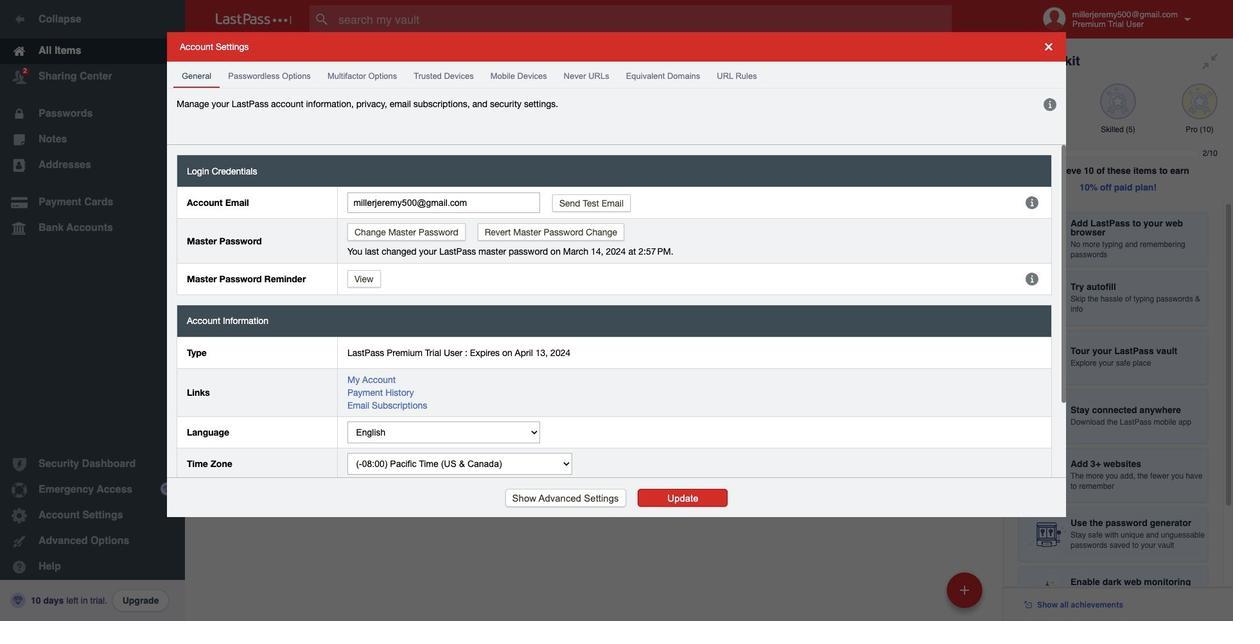 Task type: locate. For each thing, give the bounding box(es) containing it.
new item navigation
[[942, 569, 991, 622]]

lastpass image
[[216, 13, 292, 25]]

vault options navigation
[[185, 39, 1003, 77]]



Task type: vqa. For each thing, say whether or not it's contained in the screenshot.
text box
no



Task type: describe. For each thing, give the bounding box(es) containing it.
main navigation navigation
[[0, 0, 185, 622]]

search my vault text field
[[310, 5, 977, 33]]

new item image
[[960, 586, 969, 595]]

Search search field
[[310, 5, 977, 33]]



